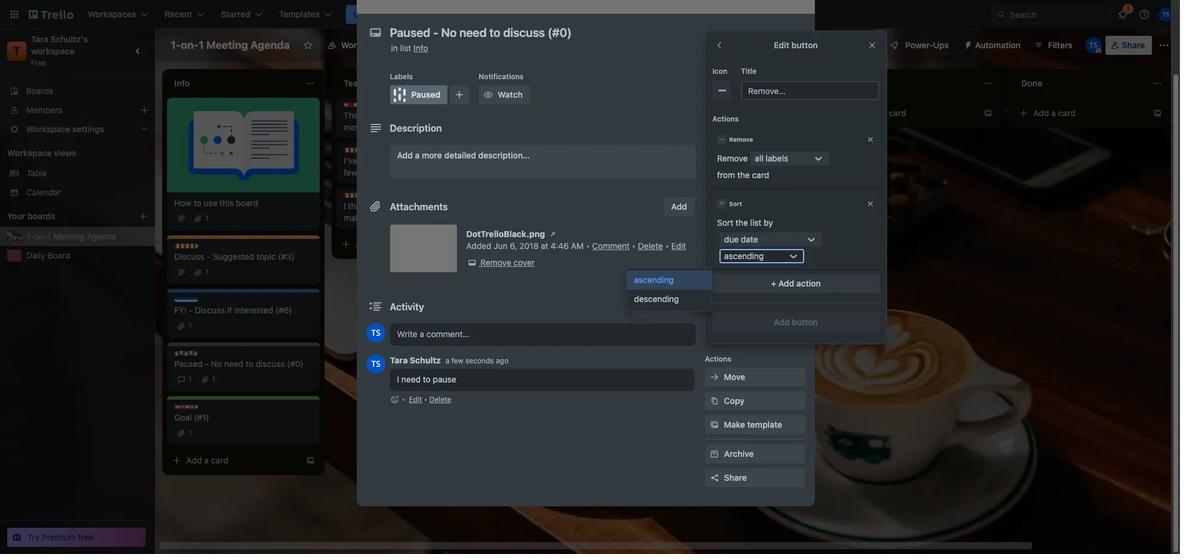 Task type: locate. For each thing, give the bounding box(es) containing it.
close image for from the card
[[866, 135, 875, 144]]

paused left no
[[174, 359, 203, 369]]

0 horizontal spatial on
[[414, 110, 424, 121]]

add button down + add action
[[774, 317, 818, 328]]

discuss inside 'discuss i think we can improve velocity if we make some tooling changes.'
[[356, 193, 383, 202]]

on-
[[181, 39, 199, 51], [34, 231, 47, 242]]

copy
[[724, 396, 744, 406]]

hide details link
[[632, 298, 694, 317]]

agenda left star or unstar board image
[[250, 39, 290, 51]]

sort up "sort the list by"
[[729, 200, 742, 208]]

1 horizontal spatial create from template… image
[[1153, 109, 1162, 118]]

0 horizontal spatial ups
[[730, 234, 744, 243]]

0 horizontal spatial ascending
[[634, 275, 674, 285]]

0 vertical spatial few
[[344, 168, 357, 178]]

power-ups right close popover icon
[[905, 40, 949, 50]]

0 horizontal spatial if
[[227, 305, 232, 316]]

sm image right the power-ups button
[[959, 36, 975, 53]]

2 vertical spatial -
[[205, 359, 209, 369]]

meeting
[[206, 39, 248, 51], [53, 231, 85, 242]]

0 vertical spatial ascending
[[724, 251, 764, 261]]

share down archive on the bottom of the page
[[724, 473, 747, 483]]

power-ups down "sort the list by"
[[705, 234, 744, 243]]

calendar power-up
[[721, 40, 796, 50]]

1 vertical spatial on
[[630, 144, 640, 154]]

remove
[[729, 136, 753, 143], [717, 153, 748, 163], [480, 258, 511, 268]]

0 vertical spatial tara schultz (taraschultz7) image
[[1159, 7, 1173, 21]]

1 horizontal spatial ascending
[[724, 251, 764, 261]]

members link down boards in the top left of the page
[[0, 101, 155, 120]]

automation down add power-ups link
[[705, 306, 745, 315]]

template
[[747, 420, 782, 430]]

power- inside button
[[905, 40, 933, 50]]

1 vertical spatial sort
[[717, 218, 733, 228]]

sort up due
[[717, 218, 733, 228]]

sm image for checklist
[[709, 132, 720, 144]]

how to use this board
[[174, 198, 258, 208]]

ascending
[[724, 251, 764, 261], [634, 275, 674, 285]]

discuss up report?
[[525, 136, 552, 145]]

2 vertical spatial remove
[[480, 258, 511, 268]]

discuss for discuss discuss - suggested topic (#3)
[[186, 244, 213, 253]]

board right "info" link
[[442, 40, 466, 50]]

sm image down time
[[709, 132, 720, 144]]

0 horizontal spatial on-
[[34, 231, 47, 242]]

tara up workspace
[[31, 34, 48, 44]]

2 sm image from the top
[[709, 419, 720, 431]]

open information menu image
[[1138, 8, 1150, 20]]

no
[[211, 359, 222, 369]]

0 vertical spatial close image
[[866, 135, 875, 144]]

discuss up months.
[[356, 148, 383, 157]]

sm image for automation
[[959, 36, 975, 53]]

2 vertical spatial edit
[[409, 396, 422, 405]]

how to use this board link
[[174, 197, 313, 209]]

the
[[344, 110, 358, 121]]

agenda up daily board link
[[87, 231, 116, 242]]

workspace inside button
[[341, 40, 385, 50]]

0 vertical spatial list
[[400, 43, 411, 53]]

color: orange, title: "discuss" element for discuss - suggested topic (#3)
[[174, 244, 213, 253]]

goal for best
[[694, 169, 710, 178]]

Board name text field
[[165, 36, 296, 55]]

paused up 'x,'
[[411, 89, 440, 100]]

1-on-1 meeting agenda inside 1-on-1 meeting agenda link
[[26, 231, 116, 242]]

0 horizontal spatial i
[[344, 201, 346, 211]]

need right no
[[224, 359, 243, 369]]

manage
[[683, 110, 713, 121]]

calendar for calendar power-up
[[721, 40, 756, 50]]

0 horizontal spatial list
[[400, 43, 411, 53]]

tara schultz (taraschultz7) image down tara schultz (taraschultz7) image
[[366, 355, 385, 374]]

next
[[454, 156, 471, 166]]

sm image down added
[[466, 257, 478, 269]]

- inside fyi fyi - discuss if interested (#6)
[[189, 305, 193, 316]]

0 vertical spatial power-ups
[[905, 40, 949, 50]]

1 horizontal spatial color: black, title: "paused" element
[[390, 85, 448, 104]]

0 vertical spatial on
[[414, 110, 424, 121]]

tara schultz (taraschultz7) image
[[1159, 7, 1173, 21], [1085, 37, 1102, 54], [366, 355, 385, 374]]

share for right share button
[[1122, 40, 1145, 50]]

0 vertical spatial meeting
[[206, 39, 248, 51]]

1 horizontal spatial board
[[442, 40, 466, 50]]

edit link left •
[[409, 396, 422, 405]]

discuss up the some
[[356, 193, 383, 202]]

sm image for copy
[[709, 396, 720, 408]]

1 horizontal spatial share
[[1122, 40, 1145, 50]]

ups down "sort the list by"
[[730, 234, 744, 243]]

sm image
[[959, 36, 975, 53], [709, 84, 720, 96], [716, 85, 728, 97], [482, 89, 494, 101], [709, 108, 720, 120], [709, 132, 720, 144], [547, 229, 559, 240], [466, 257, 478, 269], [709, 372, 720, 384], [709, 449, 720, 461]]

0 vertical spatial 1-
[[171, 39, 181, 51]]

1 vertical spatial edit
[[671, 241, 686, 251]]

1 vertical spatial ascending
[[634, 275, 674, 285]]

1 vertical spatial calendar
[[26, 187, 61, 197]]

x,
[[426, 110, 434, 121]]

few down i've on the left top of the page
[[344, 168, 357, 178]]

share button down 1 notification image
[[1105, 36, 1152, 55]]

add button up move link
[[724, 325, 768, 335]]

description…
[[478, 150, 530, 160]]

list left by
[[750, 218, 762, 228]]

a
[[882, 108, 887, 118], [1051, 108, 1056, 118], [415, 150, 420, 160], [712, 203, 717, 214], [374, 239, 378, 249], [445, 357, 449, 366], [204, 456, 209, 466]]

add a card for add a card 'button' corresponding to the leftmost create from template… icon
[[186, 456, 229, 466]]

0 horizontal spatial workspace
[[7, 148, 52, 158]]

discuss for discuss
[[525, 103, 552, 112]]

color: orange, title: "discuss" element up months.
[[344, 148, 383, 157]]

sm image inside make template link
[[709, 419, 720, 431]]

1 horizontal spatial calendar
[[721, 40, 756, 50]]

- inside the paused paused - no need to discuss (#0)
[[205, 359, 209, 369]]

0 vertical spatial edit link
[[671, 241, 686, 251]]

color: orange, title: "discuss" element for i've drafted my goals for the next few months. any feedback?
[[344, 148, 383, 157]]

(#0)
[[287, 359, 304, 369]]

add a card button for topmost create from template… image
[[1014, 104, 1148, 123]]

tara left schultz
[[390, 356, 408, 366]]

sm image inside archive link
[[709, 449, 720, 461]]

to left discuss
[[246, 359, 253, 369]]

remove inside remove cover link
[[480, 258, 511, 268]]

1 horizontal spatial agenda
[[250, 39, 290, 51]]

list right the in
[[400, 43, 411, 53]]

edit link down add button
[[671, 241, 686, 251]]

share left the show menu icon
[[1122, 40, 1145, 50]]

fyi
[[186, 298, 197, 307], [174, 305, 186, 316]]

on inside discuss can you please give feedback on the report?
[[630, 144, 640, 154]]

1 horizontal spatial 1-on-1 meeting agenda
[[171, 39, 290, 51]]

board right daily
[[47, 251, 70, 261]]

search image
[[996, 10, 1006, 19]]

at
[[541, 241, 548, 251]]

color: orange, title: "discuss" element down how
[[174, 244, 213, 253]]

- inside the discuss discuss - suggested topic (#3)
[[207, 252, 210, 262]]

sm image left archive on the bottom of the page
[[709, 449, 720, 461]]

1 horizontal spatial on-
[[181, 39, 199, 51]]

checklist
[[724, 132, 761, 143]]

few inside tara schultz a few seconds ago
[[451, 357, 464, 366]]

discuss down use
[[186, 244, 213, 253]]

color: orange, title: "discuss" element
[[513, 103, 552, 112], [513, 136, 552, 145], [344, 148, 383, 157], [344, 193, 383, 202], [174, 244, 213, 253]]

power-ups
[[905, 40, 949, 50], [705, 234, 744, 243]]

to left use
[[194, 198, 201, 208]]

more
[[422, 150, 442, 160]]

1 horizontal spatial labels
[[724, 109, 750, 119]]

1 horizontal spatial delete
[[638, 241, 663, 251]]

need inside the paused paused - no need to discuss (#0)
[[224, 359, 243, 369]]

goal inside "goal manage time chaos"
[[694, 103, 710, 112]]

filters button
[[1030, 36, 1076, 55]]

0 vertical spatial share
[[1122, 40, 1145, 50]]

0 horizontal spatial board
[[47, 251, 70, 261]]

1- inside board name text box
[[171, 39, 181, 51]]

1 vertical spatial delete link
[[429, 396, 451, 405]]

discuss
[[256, 359, 285, 369]]

workspace visible button
[[320, 36, 420, 55]]

sm image left chaos
[[709, 108, 720, 120]]

we
[[470, 110, 481, 121], [369, 201, 380, 211], [471, 201, 482, 211]]

0 vertical spatial sort
[[729, 200, 742, 208]]

1 horizontal spatial add button
[[774, 317, 818, 328]]

remove up from
[[717, 153, 748, 163]]

workspace up table
[[7, 148, 52, 158]]

0 vertical spatial need
[[224, 359, 243, 369]]

share button down archive link
[[705, 469, 805, 488]]

on inside blocker the team is stuck on x, how can we move forward?
[[414, 110, 424, 121]]

discuss for discuss can you please give feedback on the report?
[[525, 136, 552, 145]]

tara inside tara schultz's workspace free
[[31, 34, 48, 44]]

add a card for add a card 'button' related to topmost create from template… image
[[1033, 108, 1076, 118]]

1-on-1 meeting agenda
[[171, 39, 290, 51], [26, 231, 116, 242]]

from
[[717, 170, 735, 180]]

daily board link
[[26, 250, 148, 262]]

1 vertical spatial color: black, title: "paused" element
[[174, 351, 212, 360]]

discuss for discuss i've drafted my goals for the next few months. any feedback?
[[356, 148, 383, 157]]

tara schultz's workspace link
[[31, 34, 90, 56]]

goal goal (#1)
[[174, 405, 209, 423]]

+ add action
[[771, 279, 821, 289]]

sm image
[[709, 396, 720, 408], [709, 419, 720, 431]]

color: orange, title: "discuss" element up make
[[344, 193, 383, 202]]

calendar down table
[[26, 187, 61, 197]]

tara schultz (taraschultz7) image
[[366, 324, 385, 343]]

2 horizontal spatial tara schultz (taraschultz7) image
[[1159, 7, 1173, 21]]

can inside 'discuss i think we can improve velocity if we make some tooling changes.'
[[382, 201, 396, 211]]

by
[[764, 218, 773, 228]]

sort the list by
[[717, 218, 773, 228]]

members down title
[[724, 85, 761, 95]]

discuss inside fyi fyi - discuss if interested (#6)
[[195, 305, 225, 316]]

1 vertical spatial tara schultz (taraschultz7) image
[[1085, 37, 1102, 54]]

sm image inside copy "link"
[[709, 396, 720, 408]]

delete link right •
[[429, 396, 451, 405]]

i've
[[344, 156, 357, 166]]

1 horizontal spatial ups
[[770, 276, 786, 286]]

0 vertical spatial calendar
[[721, 40, 756, 50]]

added jun 6, 2018 at 4:46 am
[[466, 241, 584, 251]]

0 vertical spatial on-
[[181, 39, 199, 51]]

we inside blocker the team is stuck on x, how can we move forward?
[[470, 110, 481, 121]]

1 vertical spatial if
[[227, 305, 232, 316]]

sm image inside move link
[[709, 372, 720, 384]]

2 horizontal spatial edit
[[774, 40, 789, 50]]

discuss up the you
[[525, 103, 552, 112]]

sort for sort the list by
[[717, 218, 733, 228]]

1 vertical spatial need
[[401, 375, 421, 385]]

share button
[[1105, 36, 1152, 55], [705, 469, 805, 488]]

workspace down create button
[[341, 40, 385, 50]]

actions up checklist
[[712, 115, 739, 124]]

sm image left the copy
[[709, 396, 720, 408]]

if left interested
[[227, 305, 232, 316]]

watch button
[[479, 85, 530, 104]]

Write a comment text field
[[390, 324, 695, 345]]

sm image inside automation button
[[959, 36, 975, 53]]

sm image inside watch button
[[482, 89, 494, 101]]

2 close image from the top
[[866, 200, 875, 208]]

0 horizontal spatial 1-on-1 meeting agenda
[[26, 231, 116, 242]]

i've drafted my goals for the next few months. any feedback? link
[[344, 155, 482, 179]]

add a card button for create from template… image to the left
[[337, 235, 470, 254]]

discuss inside discuss can you please give feedback on the report?
[[525, 136, 552, 145]]

1 vertical spatial agenda
[[87, 231, 116, 242]]

add board image
[[138, 212, 148, 221]]

0 vertical spatial -
[[207, 252, 210, 262]]

on right feedback on the right of the page
[[630, 144, 640, 154]]

edit for edit • delete
[[409, 396, 422, 405]]

1 vertical spatial create from template… image
[[475, 240, 484, 249]]

0 horizontal spatial delete link
[[429, 396, 451, 405]]

color: red, title: "blocker" element
[[344, 103, 382, 112]]

automation down the search image
[[975, 40, 1021, 50]]

ascending up the descending
[[634, 275, 674, 285]]

remove down jun
[[480, 258, 511, 268]]

discuss left suggested
[[174, 252, 204, 262]]

show menu image
[[1158, 39, 1170, 51]]

sm image inside "checklist" link
[[709, 132, 720, 144]]

members for the topmost members link
[[724, 85, 761, 95]]

add a card
[[864, 108, 906, 118], [1033, 108, 1076, 118], [694, 203, 737, 214], [356, 239, 398, 249], [186, 456, 229, 466]]

add a more detailed description… link
[[390, 145, 695, 178]]

make
[[344, 213, 364, 223]]

paused for paused paused - no need to discuss (#0)
[[186, 351, 212, 360]]

we right how
[[470, 110, 481, 121]]

on
[[414, 110, 424, 121], [630, 144, 640, 154]]

details
[[660, 302, 687, 312]]

create
[[353, 9, 380, 19]]

goal manage time chaos
[[683, 103, 758, 121]]

tara schultz a few seconds ago
[[390, 356, 508, 366]]

discuss inside discuss i've drafted my goals for the next few months. any feedback?
[[356, 148, 383, 157]]

description
[[390, 123, 442, 134]]

interested
[[234, 305, 273, 316]]

create from template… image
[[1153, 109, 1162, 118], [475, 240, 484, 249]]

color: black, title: "paused" element down color: blue, title: "fyi" element
[[174, 351, 212, 360]]

how
[[436, 110, 452, 121]]

1 sm image from the top
[[709, 396, 720, 408]]

premium
[[42, 533, 76, 543]]

need down schultz
[[401, 375, 421, 385]]

on left 'x,'
[[414, 110, 424, 121]]

list
[[400, 43, 411, 53], [750, 218, 762, 228]]

i think we can improve velocity if we make some tooling changes. link
[[344, 200, 482, 224]]

add reaction image
[[390, 394, 399, 406]]

sm image for make template
[[709, 419, 720, 431]]

delete link right comment link on the top of page
[[638, 241, 663, 251]]

1 vertical spatial on-
[[34, 231, 47, 242]]

chaos
[[735, 110, 758, 121]]

team
[[361, 110, 380, 121]]

1 horizontal spatial create from template… image
[[983, 109, 993, 118]]

need
[[224, 359, 243, 369], [401, 375, 421, 385]]

sm image down icon
[[709, 84, 720, 96]]

try
[[27, 533, 40, 543]]

0 vertical spatial members
[[724, 85, 761, 95]]

members down boards in the top left of the page
[[26, 105, 62, 115]]

1 horizontal spatial if
[[464, 201, 469, 211]]

1 vertical spatial edit link
[[409, 396, 422, 405]]

sm image inside labels link
[[709, 108, 720, 120]]

the inside discuss can you please give feedback on the report?
[[513, 156, 526, 166]]

edit button
[[774, 40, 818, 50]]

1 vertical spatial power-ups
[[705, 234, 744, 243]]

0 horizontal spatial agenda
[[87, 231, 116, 242]]

color: black, title: "paused" element
[[390, 85, 448, 104], [174, 351, 212, 360]]

i need to pause
[[397, 375, 456, 385]]

remove up another
[[729, 136, 753, 143]]

power-ups inside button
[[905, 40, 949, 50]]

mentor
[[683, 144, 710, 154]]

remove cover
[[480, 258, 535, 268]]

automation inside button
[[975, 40, 1021, 50]]

ups left automation button
[[933, 40, 949, 50]]

0 vertical spatial remove
[[729, 136, 753, 143]]

ascending down due date
[[724, 251, 764, 261]]

delete right comment link on the top of page
[[638, 241, 663, 251]]

1-on-1 meeting agenda inside board name text box
[[171, 39, 290, 51]]

i left think
[[344, 201, 346, 211]]

create from template… image
[[983, 109, 993, 118], [305, 456, 315, 466]]

sm image left watch
[[482, 89, 494, 101]]

close image for sort the list by
[[866, 200, 875, 208]]

1 horizontal spatial share button
[[1105, 36, 1152, 55]]

sm image inside members link
[[709, 84, 720, 96]]

1 close image from the top
[[866, 135, 875, 144]]

can right how
[[454, 110, 468, 121]]

1 horizontal spatial automation
[[975, 40, 1021, 50]]

ups inside button
[[933, 40, 949, 50]]

if inside fyi fyi - discuss if interested (#6)
[[227, 305, 232, 316]]

1 vertical spatial members
[[26, 105, 62, 115]]

None text field
[[384, 22, 778, 44]]

0 horizontal spatial few
[[344, 168, 357, 178]]

0 vertical spatial delete
[[638, 241, 663, 251]]

please
[[547, 144, 572, 154]]

power-ups button
[[881, 36, 956, 55]]

close image
[[866, 135, 875, 144], [866, 200, 875, 208]]

0 vertical spatial board
[[442, 40, 466, 50]]

sm image for members
[[709, 84, 720, 96]]

0 vertical spatial ups
[[933, 40, 949, 50]]

0 horizontal spatial can
[[382, 201, 396, 211]]

free
[[31, 58, 46, 67]]

1 horizontal spatial members
[[724, 85, 761, 95]]

1 horizontal spatial can
[[454, 110, 468, 121]]

1 horizontal spatial workspace
[[341, 40, 385, 50]]

add inside 'link'
[[397, 150, 413, 160]]

to inside 'link'
[[194, 198, 201, 208]]

a few seconds ago link
[[445, 357, 508, 366]]

notifications
[[479, 72, 524, 81]]

add a more detailed description…
[[397, 150, 530, 160]]

calendar up title
[[721, 40, 756, 50]]

confluence down date
[[724, 252, 769, 262]]

0 horizontal spatial color: black, title: "paused" element
[[174, 351, 212, 360]]

topic
[[256, 252, 276, 262]]

1
[[199, 39, 204, 51], [205, 214, 209, 223], [47, 231, 51, 242], [205, 268, 209, 277], [189, 322, 192, 331], [189, 375, 192, 384], [212, 375, 215, 384], [189, 429, 192, 438]]

few left seconds
[[451, 357, 464, 366]]

hide
[[639, 302, 658, 312]]

tara schultz (taraschultz7) image right filters
[[1085, 37, 1102, 54]]

discuss left interested
[[195, 305, 225, 316]]

tara schultz (taraschultz7) image right open information menu image
[[1159, 7, 1173, 21]]

visible
[[387, 40, 412, 50]]

1 horizontal spatial confluence
[[827, 40, 872, 50]]

make
[[724, 420, 745, 430]]

workspace for workspace views
[[7, 148, 52, 158]]

members link down title
[[705, 81, 805, 100]]

goal inside the goal best practice blog
[[694, 169, 710, 178]]

we right velocity
[[471, 201, 482, 211]]

can up the some
[[382, 201, 396, 211]]

sm image up the 4:46
[[547, 229, 559, 240]]

1 vertical spatial remove
[[717, 153, 748, 163]]

paused down color: blue, title: "fyi" element
[[186, 351, 212, 360]]

sm image for archive
[[709, 449, 720, 461]]

color: pink, title: "goal" element
[[683, 103, 710, 112], [683, 136, 710, 145], [683, 169, 710, 178], [174, 405, 202, 414]]

sm image left make
[[709, 419, 720, 431]]

0 horizontal spatial labels
[[390, 72, 413, 81]]

confluence inside button
[[827, 40, 872, 50]]

schultz
[[410, 356, 441, 366]]

agenda inside board name text box
[[250, 39, 290, 51]]

2018
[[519, 241, 539, 251]]

dates button
[[705, 152, 805, 171]]

0 horizontal spatial share button
[[705, 469, 805, 488]]

to left title
[[721, 67, 728, 76]]

confluence right edit button on the right
[[827, 40, 872, 50]]

for
[[427, 156, 437, 166]]

button up move link
[[742, 325, 768, 335]]

primary element
[[0, 0, 1180, 29]]

attachment button
[[705, 176, 805, 195]]

1 horizontal spatial list
[[750, 218, 762, 228]]

1 notification image
[[1116, 7, 1130, 21]]

1 horizontal spatial 1-
[[171, 39, 181, 51]]

i up add reaction image
[[397, 375, 399, 385]]

goal inside goal mentor another developer
[[694, 136, 710, 145]]

tara for schultz's
[[31, 34, 48, 44]]

goal mentor another developer
[[683, 136, 783, 154]]

sm image left move
[[709, 372, 720, 384]]

1 vertical spatial tara
[[390, 356, 408, 366]]

add a card button for topmost create from template… icon
[[845, 104, 978, 123]]

(#3)
[[278, 252, 295, 262]]

if right velocity
[[464, 201, 469, 211]]

- for fyi
[[189, 305, 193, 316]]

custom fields button
[[705, 203, 805, 215]]

sort for sort
[[729, 200, 742, 208]]

color: black, title: "paused" element up 'x,'
[[390, 85, 448, 104]]

delete right •
[[429, 396, 451, 405]]



Task type: describe. For each thing, give the bounding box(es) containing it.
fyi - discuss if interested (#6) link
[[174, 305, 313, 317]]

1 inside board name text box
[[199, 39, 204, 51]]

discuss for discuss i think we can improve velocity if we make some tooling changes.
[[356, 193, 383, 202]]

suggested
[[213, 252, 254, 262]]

add button button down + add action
[[712, 313, 879, 332]]

report?
[[528, 156, 556, 166]]

activity
[[390, 302, 424, 313]]

to left pause
[[423, 375, 431, 385]]

move link
[[705, 368, 805, 387]]

changes.
[[418, 213, 453, 223]]

checklist link
[[705, 128, 805, 147]]

discuss - suggested topic (#3) link
[[174, 251, 313, 263]]

0 horizontal spatial confluence
[[724, 252, 769, 262]]

1 horizontal spatial need
[[401, 375, 421, 385]]

0 vertical spatial create from template… image
[[1153, 109, 1162, 118]]

we up the some
[[369, 201, 380, 211]]

views
[[54, 148, 76, 158]]

goal for mentor
[[694, 136, 710, 145]]

cover
[[513, 258, 535, 268]]

the inside discuss i've drafted my goals for the next few months. any feedback?
[[439, 156, 452, 166]]

close popover image
[[868, 41, 877, 50]]

table
[[26, 168, 47, 178]]

color: pink, title: "goal" element for mentor
[[683, 136, 710, 145]]

- for paused
[[205, 359, 209, 369]]

paused for paused
[[411, 89, 440, 100]]

try premium free
[[27, 533, 93, 543]]

0 vertical spatial create from template… image
[[983, 109, 993, 118]]

on- inside board name text box
[[181, 39, 199, 51]]

0 horizontal spatial add button
[[724, 325, 768, 335]]

2 vertical spatial ups
[[770, 276, 786, 286]]

attachments
[[390, 202, 448, 212]]

+
[[771, 279, 776, 289]]

1 vertical spatial ups
[[730, 234, 744, 243]]

labels link
[[705, 104, 805, 124]]

0 vertical spatial delete link
[[638, 241, 663, 251]]

workspace for workspace visible
[[341, 40, 385, 50]]

board
[[236, 198, 258, 208]]

best
[[683, 177, 700, 187]]

goal for goal
[[186, 405, 202, 414]]

add inside button
[[671, 202, 687, 212]]

a inside 'link'
[[415, 150, 420, 160]]

0 vertical spatial color: black, title: "paused" element
[[390, 85, 448, 104]]

button down action at the bottom of the page
[[792, 317, 818, 328]]

Remove… text field
[[741, 81, 879, 100]]

practice
[[702, 177, 734, 187]]

0 horizontal spatial power-ups
[[705, 234, 744, 243]]

i inside 'discuss i think we can improve velocity if we make some tooling changes.'
[[344, 201, 346, 211]]

some
[[367, 213, 388, 223]]

to inside the paused paused - no need to discuss (#0)
[[246, 359, 253, 369]]

t link
[[7, 42, 26, 61]]

tara for schultz
[[390, 356, 408, 366]]

stuck
[[391, 110, 412, 121]]

automation button
[[959, 36, 1028, 55]]

daily board
[[26, 251, 70, 261]]

1 vertical spatial meeting
[[53, 231, 85, 242]]

added
[[466, 241, 491, 251]]

can inside blocker the team is stuck on x, how can we move forward?
[[454, 110, 468, 121]]

how
[[174, 198, 191, 208]]

sm image for watch
[[482, 89, 494, 101]]

edit • delete
[[409, 396, 451, 405]]

developer
[[744, 144, 783, 154]]

star or unstar board image
[[303, 41, 312, 50]]

dottrelloblack.png
[[466, 229, 545, 239]]

comment
[[592, 241, 630, 251]]

sm image for move
[[709, 372, 720, 384]]

boards
[[26, 86, 53, 96]]

calendar for calendar
[[26, 187, 61, 197]]

calendar power-up link
[[701, 36, 804, 55]]

dates
[[724, 156, 747, 166]]

ago
[[496, 357, 508, 366]]

1 horizontal spatial tara schultz (taraschultz7) image
[[1085, 37, 1102, 54]]

archive
[[724, 449, 754, 459]]

fields
[[757, 204, 780, 214]]

color: orange, title: "discuss" element for i think we can improve velocity if we make some tooling changes.
[[344, 193, 383, 202]]

1 vertical spatial i
[[397, 375, 399, 385]]

edit for edit button
[[774, 40, 789, 50]]

- for discuss
[[207, 252, 210, 262]]

add a card for add a card 'button' corresponding to create from template… image to the left
[[356, 239, 398, 249]]

archive link
[[705, 445, 805, 464]]

0 vertical spatial labels
[[390, 72, 413, 81]]

0 horizontal spatial delete
[[429, 396, 451, 405]]

add power-ups
[[724, 276, 786, 286]]

0 horizontal spatial 1-
[[26, 231, 34, 242]]

Search field
[[1006, 5, 1110, 23]]

a inside tara schultz a few seconds ago
[[445, 357, 449, 366]]

date
[[741, 234, 758, 245]]

can you please give feedback on the report? link
[[513, 143, 652, 167]]

your boards with 2 items element
[[7, 209, 121, 224]]

make template
[[724, 420, 782, 430]]

1 vertical spatial actions
[[705, 355, 731, 364]]

in
[[391, 43, 398, 53]]

return to previous screen image
[[715, 41, 724, 50]]

members for bottom members link
[[26, 105, 62, 115]]

another
[[712, 144, 742, 154]]

board inside the board link
[[442, 40, 466, 50]]

manage time chaos link
[[683, 110, 821, 122]]

you
[[531, 144, 544, 154]]

color: orange, title: "discuss" element down watch
[[513, 103, 552, 112]]

create button
[[346, 5, 387, 24]]

icon
[[712, 67, 727, 76]]

jun
[[494, 241, 508, 251]]

color: orange, title: "discuss" element up report?
[[513, 136, 552, 145]]

button up remove… text field
[[791, 40, 818, 50]]

remove cover link
[[466, 257, 535, 269]]

add power-ups link
[[705, 271, 805, 291]]

blog
[[736, 177, 753, 187]]

confluence button
[[806, 36, 879, 55]]

goals
[[404, 156, 424, 166]]

0 horizontal spatial create from template… image
[[475, 240, 484, 249]]

0 horizontal spatial automation
[[705, 306, 745, 315]]

feedback?
[[410, 168, 450, 178]]

am
[[571, 241, 584, 251]]

tara schultz (taraschultz7) image inside primary element
[[1159, 7, 1173, 21]]

calendar link
[[26, 187, 148, 199]]

labels
[[766, 153, 788, 163]]

color: pink, title: "goal" element for best
[[683, 169, 710, 178]]

1 vertical spatial members link
[[0, 101, 155, 120]]

workspace views
[[7, 148, 76, 158]]

board inside daily board link
[[47, 251, 70, 261]]

meeting inside board name text box
[[206, 39, 248, 51]]

color: pink, title: "goal" element for manage
[[683, 103, 710, 112]]

try premium free button
[[7, 529, 146, 548]]

is
[[382, 110, 388, 121]]

color: blue, title: "fyi" element
[[174, 298, 198, 307]]

0 vertical spatial members link
[[705, 81, 805, 100]]

up
[[785, 40, 796, 50]]

share for bottom share button
[[724, 473, 747, 483]]

title
[[741, 67, 757, 76]]

in list info
[[391, 43, 428, 53]]

few inside discuss i've drafted my goals for the next few months. any feedback?
[[344, 168, 357, 178]]

feedback
[[592, 144, 628, 154]]

edit for edit
[[671, 241, 686, 251]]

sm image for labels
[[709, 108, 720, 120]]

2 vertical spatial tara schultz (taraschultz7) image
[[366, 355, 385, 374]]

sm image for remove cover
[[466, 257, 478, 269]]

0 horizontal spatial edit link
[[409, 396, 422, 405]]

give
[[574, 144, 590, 154]]

add a card button for the leftmost create from template… icon
[[167, 452, 301, 471]]

from the card
[[717, 170, 769, 180]]

1 vertical spatial share button
[[705, 469, 805, 488]]

(#1)
[[194, 413, 209, 423]]

4:46
[[551, 241, 569, 251]]

0 vertical spatial actions
[[712, 115, 739, 124]]

hide details
[[639, 302, 687, 312]]

add button button up move link
[[705, 320, 805, 339]]

if inside 'discuss i think we can improve velocity if we make some tooling changes.'
[[464, 201, 469, 211]]

0 horizontal spatial create from template… image
[[305, 456, 315, 466]]

any
[[393, 168, 408, 178]]

drafted
[[359, 156, 388, 166]]

goal for manage
[[694, 103, 710, 112]]

tooling
[[390, 213, 416, 223]]

info
[[414, 43, 428, 53]]

discuss i've drafted my goals for the next few months. any feedback?
[[344, 148, 471, 178]]

sm image down add to card
[[716, 85, 728, 97]]



Task type: vqa. For each thing, say whether or not it's contained in the screenshot.


